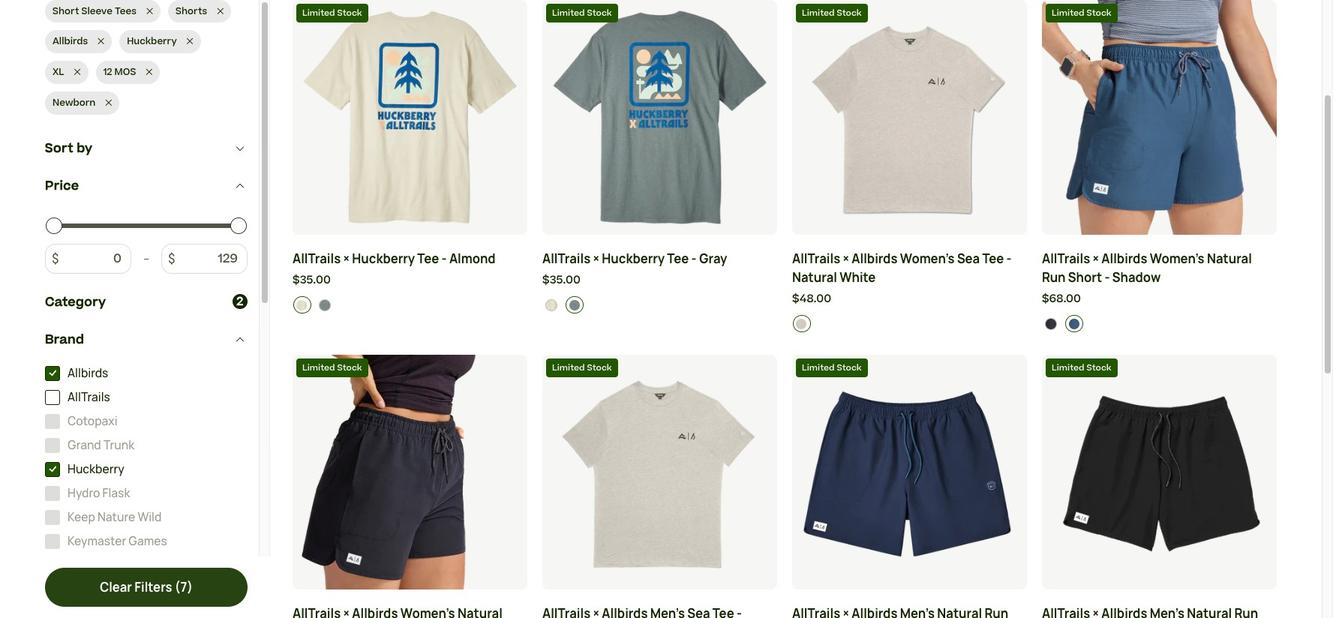 Task type: describe. For each thing, give the bounding box(es) containing it.
0 vertical spatial short
[[53, 4, 79, 18]]

alltrails × huckberry tee - gray $35.00
[[543, 250, 727, 288]]

run
[[1042, 269, 1066, 286]]

wild
[[138, 510, 162, 526]]

sort by button
[[45, 130, 248, 167]]

alltrails × huckberry tee - almond $35.00
[[293, 250, 496, 288]]

option group for run
[[1043, 315, 1278, 333]]

alltrails × huckberry tee - almond link
[[293, 250, 528, 268]]

alltrails × huckberry tee - gray link
[[543, 250, 777, 268]]

- inside alltrails × huckberry tee - gray $35.00
[[692, 250, 697, 267]]

mos
[[115, 65, 136, 79]]

natural white image
[[795, 318, 807, 330]]

hydro
[[68, 486, 100, 502]]

× for alltrails × huckberry tee - almond
[[343, 250, 350, 267]]

shorts
[[176, 4, 207, 18]]

alltrails × allbirds women's sea tee - natural white $48.00
[[792, 250, 1012, 307]]

category button
[[45, 284, 248, 322]]

sort
[[45, 139, 73, 157]]

)
[[187, 579, 193, 596]]

shadow
[[1113, 269, 1161, 286]]

almond radio for alltrails × huckberry tee - almond
[[293, 297, 311, 314]]

allbirds inside alltrails × allbirds women's sea tee - natural white $48.00
[[852, 250, 898, 267]]

option group for almond
[[293, 297, 528, 314]]

keymaster
[[68, 534, 126, 550]]

$48.00 link
[[792, 291, 1027, 308]]

$ for 0 number field
[[52, 250, 59, 267]]

keep
[[68, 510, 95, 526]]

clear
[[100, 579, 132, 596]]

sleeve
[[81, 4, 112, 18]]

price button
[[45, 167, 248, 205]]

✕ for allbirds
[[98, 35, 104, 48]]

Shadow radio
[[1066, 315, 1084, 333]]

grand trunk
[[68, 438, 134, 454]]

$48.00
[[792, 291, 832, 307]]

- inside alltrails × huckberry tee - almond $35.00
[[442, 250, 447, 267]]

women's for sea
[[900, 250, 955, 267]]

Natural Black radio
[[1043, 315, 1061, 333]]

xl
[[53, 65, 64, 79]]

✕ for short sleeve tees
[[146, 4, 153, 18]]

natural inside alltrails × allbirds women's natural run short - shadow $68.00
[[1207, 250, 1252, 267]]

price
[[45, 177, 79, 195]]

newborn
[[53, 96, 96, 109]]

tee inside alltrails × allbirds women's sea tee - natural white $48.00
[[983, 250, 1004, 267]]

$68.00
[[1042, 291, 1081, 307]]

alltrails up 'cotopaxi'
[[68, 390, 110, 406]]

× for alltrails × allbirds women's natural run short - shadow
[[1093, 250, 1099, 267]]

white
[[840, 269, 876, 286]]

short sleeve tees
[[53, 4, 137, 18]]

alltrails for alltrails × allbirds women's sea tee - natural white
[[792, 250, 841, 267]]

by
[[77, 139, 93, 157]]

natural black image
[[1045, 318, 1057, 330]]

brand
[[45, 331, 84, 349]]

alltrails × allbirds women's natural run short - shadow $68.00
[[1042, 250, 1252, 307]]

cotopaxi
[[68, 414, 118, 430]]

option group for gray
[[543, 297, 778, 314]]

games
[[129, 534, 167, 550]]

$ for 129 number field
[[168, 250, 175, 267]]

huckberry inside alltrails × huckberry tee - gray $35.00
[[602, 250, 665, 267]]

natural inside alltrails × allbirds women's sea tee - natural white $48.00
[[792, 269, 837, 286]]

✕ for huckberry
[[186, 35, 193, 48]]

short inside alltrails × allbirds women's natural run short - shadow $68.00
[[1068, 269, 1102, 286]]

flask
[[102, 486, 130, 502]]



Task type: locate. For each thing, give the bounding box(es) containing it.
0 vertical spatial natural
[[1207, 250, 1252, 267]]

$35.00 link down alltrails × huckberry tee - gray link
[[543, 272, 777, 289]]

0 horizontal spatial $35.00
[[293, 272, 331, 288]]

3 tee from the left
[[983, 250, 1004, 267]]

0 horizontal spatial natural
[[792, 269, 837, 286]]

1 horizontal spatial tee
[[667, 250, 689, 267]]

✕ for shorts
[[217, 4, 224, 18]]

× for alltrails × allbirds women's sea tee - natural white
[[843, 250, 849, 267]]

brand button
[[45, 322, 248, 359]]

category
[[45, 294, 106, 312]]

alltrails × allbirds women's natural run short - shadow link
[[1042, 250, 1277, 287]]

$68.00 link
[[1042, 291, 1277, 308]]

1 × from the left
[[343, 250, 350, 267]]

tees
[[115, 4, 137, 18]]

✕ right the 'mos' on the left top of page
[[146, 65, 153, 79]]

gray image
[[569, 299, 581, 311]]

filters
[[135, 579, 172, 596]]

almond radio for alltrails × huckberry tee - gray
[[543, 297, 561, 314]]

alltrails up gray image
[[543, 250, 591, 267]]

short left the 'sleeve'
[[53, 4, 79, 18]]

option group
[[293, 297, 528, 314], [543, 297, 778, 314], [1043, 315, 1278, 333]]

1 horizontal spatial $35.00
[[543, 272, 581, 288]]

women's for natural
[[1150, 250, 1205, 267]]

1 horizontal spatial option group
[[543, 297, 778, 314]]

$35.00 link for gray
[[543, 272, 777, 289]]

women's left sea
[[900, 250, 955, 267]]

1 horizontal spatial $
[[168, 250, 175, 267]]

0 horizontal spatial tee
[[417, 250, 439, 267]]

✕ for newborn
[[105, 96, 112, 109]]

alltrails up gray icon
[[293, 250, 341, 267]]

1 $35.00 from the left
[[293, 272, 331, 288]]

$35.00 link down alltrails × huckberry tee - almond 'link'
[[293, 272, 528, 289]]

almond radio left gray image
[[543, 297, 561, 314]]

- inside alltrails × allbirds women's sea tee - natural white $48.00
[[1007, 250, 1012, 267]]

✕
[[146, 4, 153, 18], [217, 4, 224, 18], [98, 35, 104, 48], [186, 35, 193, 48], [74, 65, 81, 79], [146, 65, 153, 79], [105, 96, 112, 109]]

alltrails inside alltrails × huckberry tee - almond $35.00
[[293, 250, 341, 267]]

women's up $68.00 link
[[1150, 250, 1205, 267]]

$
[[52, 250, 59, 267], [168, 250, 175, 267]]

women's inside alltrails × allbirds women's sea tee - natural white $48.00
[[900, 250, 955, 267]]

women's
[[900, 250, 955, 267], [1150, 250, 1205, 267]]

$35.00 up almond image
[[293, 272, 331, 288]]

7
[[180, 579, 187, 596]]

1 tee from the left
[[417, 250, 439, 267]]

✕ right tees
[[146, 4, 153, 18]]

12
[[103, 65, 112, 79]]

hydro flask
[[68, 486, 130, 502]]

1 vertical spatial short
[[1068, 269, 1102, 286]]

1 $35.00 link from the left
[[293, 272, 528, 289]]

almond
[[449, 250, 496, 267]]

-
[[442, 250, 447, 267], [692, 250, 697, 267], [1007, 250, 1012, 267], [1105, 269, 1110, 286]]

Almond radio
[[293, 297, 311, 314], [543, 297, 561, 314]]

keymaster games
[[68, 534, 167, 550]]

almond image
[[296, 299, 308, 311]]

(
[[175, 579, 180, 596]]

$35.00 inside alltrails × huckberry tee - gray $35.00
[[543, 272, 581, 288]]

2 $ from the left
[[168, 250, 175, 267]]

gray
[[699, 250, 727, 267]]

×
[[343, 250, 350, 267], [593, 250, 600, 267], [843, 250, 849, 267], [1093, 250, 1099, 267]]

$35.00 inside alltrails × huckberry tee - almond $35.00
[[293, 272, 331, 288]]

2 × from the left
[[593, 250, 600, 267]]

allbirds up "shadow"
[[1102, 250, 1148, 267]]

3 × from the left
[[843, 250, 849, 267]]

allbirds up xl
[[53, 35, 88, 48]]

shadow image
[[1068, 318, 1080, 330]]

- left gray
[[692, 250, 697, 267]]

keep nature wild
[[68, 510, 162, 526]]

alltrails
[[293, 250, 341, 267], [543, 250, 591, 267], [792, 250, 841, 267], [1042, 250, 1090, 267], [68, 390, 110, 406]]

✕ for 12 mos
[[146, 65, 153, 79]]

0 horizontal spatial $35.00 link
[[293, 272, 528, 289]]

nature
[[98, 510, 135, 526]]

1 vertical spatial natural
[[792, 269, 837, 286]]

- inside alltrails × allbirds women's natural run short - shadow $68.00
[[1105, 269, 1110, 286]]

✕ down the "shorts"
[[186, 35, 193, 48]]

alltrails up $48.00
[[792, 250, 841, 267]]

0 horizontal spatial women's
[[900, 250, 955, 267]]

almond image
[[546, 299, 558, 311]]

1 horizontal spatial women's
[[1150, 250, 1205, 267]]

× inside alltrails × huckberry tee - almond $35.00
[[343, 250, 350, 267]]

alltrails for alltrails × huckberry tee - almond
[[293, 250, 341, 267]]

short right the run
[[1068, 269, 1102, 286]]

sort by
[[45, 139, 93, 157]]

2 women's from the left
[[1150, 250, 1205, 267]]

allbirds up white
[[852, 250, 898, 267]]

alltrails for alltrails × huckberry tee - gray
[[543, 250, 591, 267]]

$35.00 link
[[293, 272, 528, 289], [543, 272, 777, 289]]

$ left 129 number field
[[168, 250, 175, 267]]

× for alltrails × huckberry tee - gray
[[593, 250, 600, 267]]

tee for almond
[[417, 250, 439, 267]]

gray image
[[319, 299, 331, 311]]

2 horizontal spatial tee
[[983, 250, 1004, 267]]

trunk
[[103, 438, 134, 454]]

Natural White radio
[[793, 315, 811, 333]]

$35.00 link for almond
[[293, 272, 528, 289]]

alltrails for alltrails × allbirds women's natural run short - shadow
[[1042, 250, 1090, 267]]

1 women's from the left
[[900, 250, 955, 267]]

2 $35.00 link from the left
[[543, 272, 777, 289]]

alltrails inside alltrails × huckberry tee - gray $35.00
[[543, 250, 591, 267]]

tee right sea
[[983, 250, 1004, 267]]

alltrails × allbirds women's sea tee - natural white link
[[792, 250, 1027, 287]]

huckberry
[[127, 35, 177, 48], [352, 250, 415, 267], [602, 250, 665, 267], [68, 462, 124, 478]]

Gray radio
[[316, 297, 334, 314]]

1 horizontal spatial natural
[[1207, 250, 1252, 267]]

grand
[[68, 438, 101, 454]]

× inside alltrails × allbirds women's natural run short - shadow $68.00
[[1093, 250, 1099, 267]]

$35.00 up almond icon
[[543, 272, 581, 288]]

✕ down the 'sleeve'
[[98, 35, 104, 48]]

- left almond
[[442, 250, 447, 267]]

2 almond radio from the left
[[543, 297, 561, 314]]

alltrails inside alltrails × allbirds women's natural run short - shadow $68.00
[[1042, 250, 1090, 267]]

allbirds down brand
[[68, 366, 108, 382]]

2 $35.00 from the left
[[543, 272, 581, 288]]

tee left gray
[[667, 250, 689, 267]]

2 tee from the left
[[667, 250, 689, 267]]

Gray radio
[[566, 297, 584, 314]]

× inside alltrails × huckberry tee - gray $35.00
[[593, 250, 600, 267]]

tee
[[417, 250, 439, 267], [667, 250, 689, 267], [983, 250, 1004, 267]]

✕ for xl
[[74, 65, 81, 79]]

2 horizontal spatial option group
[[1043, 315, 1278, 333]]

alltrails inside alltrails × allbirds women's sea tee - natural white $48.00
[[792, 250, 841, 267]]

tee left almond
[[417, 250, 439, 267]]

- right sea
[[1007, 250, 1012, 267]]

✕ right the "shorts"
[[217, 4, 224, 18]]

1 almond radio from the left
[[293, 297, 311, 314]]

tee inside alltrails × huckberry tee - gray $35.00
[[667, 250, 689, 267]]

option group down alltrails × huckberry tee - gray $35.00
[[543, 297, 778, 314]]

alltrails up the run
[[1042, 250, 1090, 267]]

natural
[[1207, 250, 1252, 267], [792, 269, 837, 286]]

✕ down the 12
[[105, 96, 112, 109]]

0 horizontal spatial $
[[52, 250, 59, 267]]

$ left 0 number field
[[52, 250, 59, 267]]

short
[[53, 4, 79, 18], [1068, 269, 1102, 286]]

huckberry inside alltrails × huckberry tee - almond $35.00
[[352, 250, 415, 267]]

0 horizontal spatial option group
[[293, 297, 528, 314]]

0 number field
[[63, 248, 125, 269]]

1 horizontal spatial almond radio
[[543, 297, 561, 314]]

0 horizontal spatial almond radio
[[293, 297, 311, 314]]

women's inside alltrails × allbirds women's natural run short - shadow $68.00
[[1150, 250, 1205, 267]]

✕ right xl
[[74, 65, 81, 79]]

allbirds inside alltrails × allbirds women's natural run short - shadow $68.00
[[1102, 250, 1148, 267]]

1 horizontal spatial $35.00 link
[[543, 272, 777, 289]]

129 number field
[[179, 248, 241, 269]]

clear filters             ( 7 )
[[100, 579, 193, 596]]

option group down $68.00 link
[[1043, 315, 1278, 333]]

- left "shadow"
[[1105, 269, 1110, 286]]

tee inside alltrails × huckberry tee - almond $35.00
[[417, 250, 439, 267]]

sea
[[957, 250, 980, 267]]

0 horizontal spatial short
[[53, 4, 79, 18]]

4 × from the left
[[1093, 250, 1099, 267]]

$35.00 for alltrails × huckberry tee - gray
[[543, 272, 581, 288]]

$35.00 for alltrails × huckberry tee - almond
[[293, 272, 331, 288]]

option group down alltrails × huckberry tee - almond $35.00 at the top left
[[293, 297, 528, 314]]

allbirds
[[53, 35, 88, 48], [852, 250, 898, 267], [1102, 250, 1148, 267], [68, 366, 108, 382]]

1 $ from the left
[[52, 250, 59, 267]]

$35.00
[[293, 272, 331, 288], [543, 272, 581, 288]]

12 mos
[[103, 65, 136, 79]]

1 horizontal spatial short
[[1068, 269, 1102, 286]]

× inside alltrails × allbirds women's sea tee - natural white $48.00
[[843, 250, 849, 267]]

almond radio left gray icon
[[293, 297, 311, 314]]

tee for gray
[[667, 250, 689, 267]]



Task type: vqa. For each thing, say whether or not it's contained in the screenshot.
Mountain within the mountain fog long sleeve tee - heather gray $45.00
no



